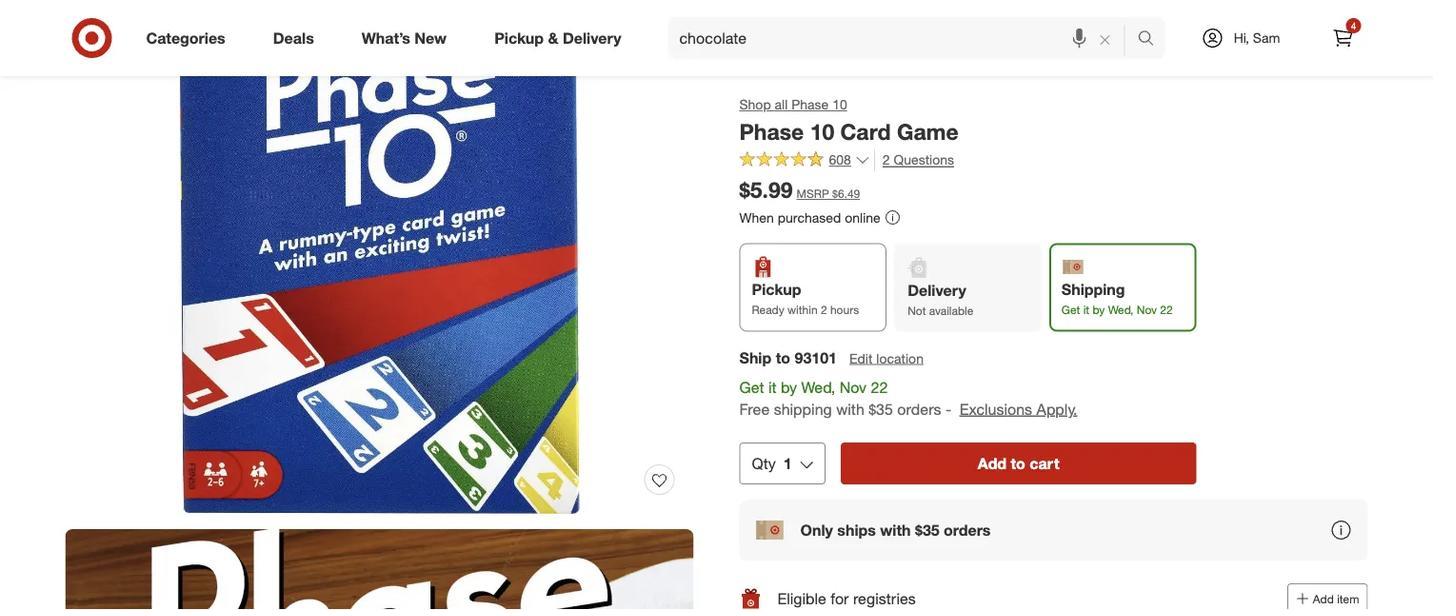 Task type: vqa. For each thing, say whether or not it's contained in the screenshot.
Advertisement element
no



Task type: locate. For each thing, give the bounding box(es) containing it.
purchased
[[778, 209, 842, 226]]

delivery
[[563, 29, 622, 47], [908, 281, 967, 300]]

to left cart
[[1011, 455, 1026, 473]]

by inside get it by wed, nov 22 free shipping with $35 orders - exclusions apply.
[[781, 378, 798, 397]]

0 vertical spatial wed,
[[1109, 302, 1134, 317]]

0 horizontal spatial delivery
[[563, 29, 622, 47]]

edit
[[850, 350, 873, 367]]

1 horizontal spatial wed,
[[1109, 302, 1134, 317]]

ship to 93101
[[740, 349, 837, 367]]

0 horizontal spatial with
[[837, 400, 865, 419]]

delivery inside delivery not available
[[908, 281, 967, 300]]

wed, up shipping at the right of page
[[802, 378, 836, 397]]

1 horizontal spatial by
[[1093, 302, 1105, 317]]

4 link
[[1323, 17, 1365, 59]]

$6.49
[[833, 187, 861, 201]]

1 vertical spatial $35
[[916, 521, 940, 540]]

by down shipping
[[1093, 302, 1105, 317]]

0 vertical spatial pickup
[[495, 29, 544, 47]]

by up shipping at the right of page
[[781, 378, 798, 397]]

get
[[1062, 302, 1081, 317], [740, 378, 765, 397]]

to
[[776, 349, 791, 367], [1011, 455, 1026, 473]]

wed, inside shipping get it by wed, nov 22
[[1109, 302, 1134, 317]]

wed, inside get it by wed, nov 22 free shipping with $35 orders - exclusions apply.
[[802, 378, 836, 397]]

it up free
[[769, 378, 777, 397]]

nov inside get it by wed, nov 22 free shipping with $35 orders - exclusions apply.
[[840, 378, 867, 397]]

$35
[[869, 400, 894, 419], [916, 521, 940, 540]]

pickup inside pickup ready within 2 hours
[[752, 280, 802, 299]]

0 vertical spatial nov
[[1137, 302, 1158, 317]]

within
[[788, 302, 818, 317]]

0 vertical spatial to
[[776, 349, 791, 367]]

1 horizontal spatial add
[[1314, 592, 1335, 607]]

phase right all
[[792, 96, 829, 113]]

categories link
[[130, 17, 249, 59]]

1 vertical spatial add
[[1314, 592, 1335, 607]]

0 horizontal spatial by
[[781, 378, 798, 397]]

delivery up available
[[908, 281, 967, 300]]

add for add to cart
[[978, 455, 1007, 473]]

0 vertical spatial with
[[837, 400, 865, 419]]

0 vertical spatial get
[[1062, 302, 1081, 317]]

categories
[[146, 29, 226, 47]]

0 horizontal spatial $35
[[869, 400, 894, 419]]

wed, down shipping
[[1109, 302, 1134, 317]]

1 horizontal spatial delivery
[[908, 281, 967, 300]]

add to cart
[[978, 455, 1060, 473]]

shipping
[[774, 400, 832, 419]]

exclusions apply. link
[[960, 400, 1078, 419]]

1 vertical spatial by
[[781, 378, 798, 397]]

93101
[[795, 349, 837, 367]]

1 horizontal spatial it
[[1084, 302, 1090, 317]]

0 horizontal spatial orders
[[898, 400, 942, 419]]

0 horizontal spatial 2
[[821, 302, 828, 317]]

1 vertical spatial nov
[[840, 378, 867, 397]]

delivery right &
[[563, 29, 622, 47]]

add item button
[[1288, 584, 1369, 611]]

2
[[883, 152, 890, 168], [821, 302, 828, 317]]

0 horizontal spatial add
[[978, 455, 1007, 473]]

0 vertical spatial orders
[[898, 400, 942, 419]]

with right ships
[[881, 521, 911, 540]]

pickup up ready
[[752, 280, 802, 299]]

pickup
[[495, 29, 544, 47], [752, 280, 802, 299]]

0 horizontal spatial get
[[740, 378, 765, 397]]

0 vertical spatial by
[[1093, 302, 1105, 317]]

What can we help you find? suggestions appear below search field
[[668, 17, 1143, 59]]

orders down add to cart button
[[944, 521, 991, 540]]

add left cart
[[978, 455, 1007, 473]]

ready
[[752, 302, 785, 317]]

0 horizontal spatial wed,
[[802, 378, 836, 397]]

get it by wed, nov 22 free shipping with $35 orders - exclusions apply.
[[740, 378, 1078, 419]]

22 inside get it by wed, nov 22 free shipping with $35 orders - exclusions apply.
[[871, 378, 888, 397]]

only ships with $35 orders button
[[740, 500, 1369, 561]]

&
[[548, 29, 559, 47]]

add
[[978, 455, 1007, 473], [1314, 592, 1335, 607]]

1 vertical spatial 2
[[821, 302, 828, 317]]

0 vertical spatial 22
[[1161, 302, 1173, 317]]

to for ship
[[776, 349, 791, 367]]

orders
[[898, 400, 942, 419], [944, 521, 991, 540]]

1 horizontal spatial to
[[1011, 455, 1026, 473]]

questions
[[894, 152, 955, 168]]

1 vertical spatial wed,
[[802, 378, 836, 397]]

get inside shipping get it by wed, nov 22
[[1062, 302, 1081, 317]]

orders inside get it by wed, nov 22 free shipping with $35 orders - exclusions apply.
[[898, 400, 942, 419]]

0 vertical spatial 2
[[883, 152, 890, 168]]

registries
[[854, 590, 916, 608]]

pickup left &
[[495, 29, 544, 47]]

10
[[833, 96, 848, 113], [810, 118, 835, 145]]

add inside button
[[1314, 592, 1335, 607]]

free
[[740, 400, 770, 419]]

wed,
[[1109, 302, 1134, 317], [802, 378, 836, 397]]

phase
[[792, 96, 829, 113], [740, 118, 804, 145]]

get up free
[[740, 378, 765, 397]]

0 vertical spatial $35
[[869, 400, 894, 419]]

1 horizontal spatial orders
[[944, 521, 991, 540]]

1 vertical spatial orders
[[944, 521, 991, 540]]

$35 right ships
[[916, 521, 940, 540]]

1 vertical spatial delivery
[[908, 281, 967, 300]]

phase 10 card game, 1 of 10 image
[[65, 0, 694, 514]]

pickup & delivery link
[[478, 17, 645, 59]]

10 up 608
[[810, 118, 835, 145]]

0 horizontal spatial 22
[[871, 378, 888, 397]]

with right shipping at the right of page
[[837, 400, 865, 419]]

1 horizontal spatial with
[[881, 521, 911, 540]]

it down shipping
[[1084, 302, 1090, 317]]

0 horizontal spatial to
[[776, 349, 791, 367]]

0 vertical spatial add
[[978, 455, 1007, 473]]

1 horizontal spatial pickup
[[752, 280, 802, 299]]

hours
[[831, 302, 859, 317]]

ship
[[740, 349, 772, 367]]

add left item at the right bottom
[[1314, 592, 1335, 607]]

item
[[1338, 592, 1360, 607]]

1 vertical spatial with
[[881, 521, 911, 540]]

4
[[1352, 20, 1357, 31]]

qty 1
[[752, 455, 792, 473]]

1 vertical spatial pickup
[[752, 280, 802, 299]]

phase down all
[[740, 118, 804, 145]]

0 vertical spatial delivery
[[563, 29, 622, 47]]

to for add
[[1011, 455, 1026, 473]]

1 horizontal spatial get
[[1062, 302, 1081, 317]]

10 up card
[[833, 96, 848, 113]]

ships
[[838, 521, 876, 540]]

get down shipping
[[1062, 302, 1081, 317]]

2 left hours
[[821, 302, 828, 317]]

0 horizontal spatial it
[[769, 378, 777, 397]]

22
[[1161, 302, 1173, 317], [871, 378, 888, 397]]

1 vertical spatial get
[[740, 378, 765, 397]]

to inside button
[[1011, 455, 1026, 473]]

by
[[1093, 302, 1105, 317], [781, 378, 798, 397]]

1 vertical spatial 22
[[871, 378, 888, 397]]

1 vertical spatial to
[[1011, 455, 1026, 473]]

it
[[1084, 302, 1090, 317], [769, 378, 777, 397]]

2 down card
[[883, 152, 890, 168]]

with
[[837, 400, 865, 419], [881, 521, 911, 540]]

0 vertical spatial it
[[1084, 302, 1090, 317]]

1 horizontal spatial 22
[[1161, 302, 1173, 317]]

1 vertical spatial it
[[769, 378, 777, 397]]

0 vertical spatial 10
[[833, 96, 848, 113]]

0 horizontal spatial pickup
[[495, 29, 544, 47]]

orders left -
[[898, 400, 942, 419]]

2 questions link
[[874, 149, 955, 171]]

to right ship
[[776, 349, 791, 367]]

pickup ready within 2 hours
[[752, 280, 859, 317]]

pickup for ready
[[752, 280, 802, 299]]

add inside button
[[978, 455, 1007, 473]]

1 horizontal spatial nov
[[1137, 302, 1158, 317]]

1 horizontal spatial 2
[[883, 152, 890, 168]]

eligible
[[778, 590, 827, 608]]

$35 down edit location button
[[869, 400, 894, 419]]

nov
[[1137, 302, 1158, 317], [840, 378, 867, 397]]

1 horizontal spatial $35
[[916, 521, 940, 540]]

with inside get it by wed, nov 22 free shipping with $35 orders - exclusions apply.
[[837, 400, 865, 419]]

hi, sam
[[1234, 30, 1281, 46]]

0 horizontal spatial nov
[[840, 378, 867, 397]]

608 link
[[740, 149, 871, 173]]



Task type: describe. For each thing, give the bounding box(es) containing it.
shipping get it by wed, nov 22
[[1062, 280, 1173, 317]]

sam
[[1254, 30, 1281, 46]]

it inside shipping get it by wed, nov 22
[[1084, 302, 1090, 317]]

only
[[801, 521, 833, 540]]

shop all phase 10 phase 10 card game
[[740, 96, 959, 145]]

shop
[[740, 96, 771, 113]]

add item
[[1314, 592, 1360, 607]]

when
[[740, 209, 774, 226]]

qty
[[752, 455, 776, 473]]

exclusions
[[960, 400, 1033, 419]]

1
[[784, 455, 792, 473]]

2 inside pickup ready within 2 hours
[[821, 302, 828, 317]]

what's new link
[[346, 17, 471, 59]]

online
[[845, 209, 881, 226]]

search
[[1129, 31, 1175, 49]]

2 inside 2 questions link
[[883, 152, 890, 168]]

eligible for registries
[[778, 590, 916, 608]]

hi,
[[1234, 30, 1250, 46]]

$35 inside get it by wed, nov 22 free shipping with $35 orders - exclusions apply.
[[869, 400, 894, 419]]

edit location
[[850, 350, 924, 367]]

add for add item
[[1314, 592, 1335, 607]]

add to cart button
[[841, 443, 1197, 485]]

deals
[[273, 29, 314, 47]]

available
[[930, 303, 974, 318]]

delivery not available
[[908, 281, 974, 318]]

2 questions
[[883, 152, 955, 168]]

$5.99
[[740, 177, 793, 203]]

new
[[415, 29, 447, 47]]

22 inside shipping get it by wed, nov 22
[[1161, 302, 1173, 317]]

orders inside button
[[944, 521, 991, 540]]

get inside get it by wed, nov 22 free shipping with $35 orders - exclusions apply.
[[740, 378, 765, 397]]

card
[[841, 118, 891, 145]]

it inside get it by wed, nov 22 free shipping with $35 orders - exclusions apply.
[[769, 378, 777, 397]]

edit location button
[[849, 348, 925, 369]]

$5.99 msrp $6.49
[[740, 177, 861, 203]]

for
[[831, 590, 849, 608]]

when purchased online
[[740, 209, 881, 226]]

pickup for &
[[495, 29, 544, 47]]

cart
[[1030, 455, 1060, 473]]

what's
[[362, 29, 411, 47]]

1 vertical spatial 10
[[810, 118, 835, 145]]

0 vertical spatial phase
[[792, 96, 829, 113]]

by inside shipping get it by wed, nov 22
[[1093, 302, 1105, 317]]

$35 inside only ships with $35 orders button
[[916, 521, 940, 540]]

shipping
[[1062, 280, 1126, 299]]

all
[[775, 96, 788, 113]]

deals link
[[257, 17, 338, 59]]

only ships with $35 orders
[[801, 521, 991, 540]]

what's new
[[362, 29, 447, 47]]

not
[[908, 303, 926, 318]]

location
[[877, 350, 924, 367]]

nov inside shipping get it by wed, nov 22
[[1137, 302, 1158, 317]]

with inside button
[[881, 521, 911, 540]]

apply.
[[1037, 400, 1078, 419]]

msrp
[[797, 187, 830, 201]]

search button
[[1129, 17, 1175, 63]]

game
[[897, 118, 959, 145]]

608
[[829, 152, 852, 168]]

-
[[946, 400, 952, 419]]

pickup & delivery
[[495, 29, 622, 47]]

1 vertical spatial phase
[[740, 118, 804, 145]]



